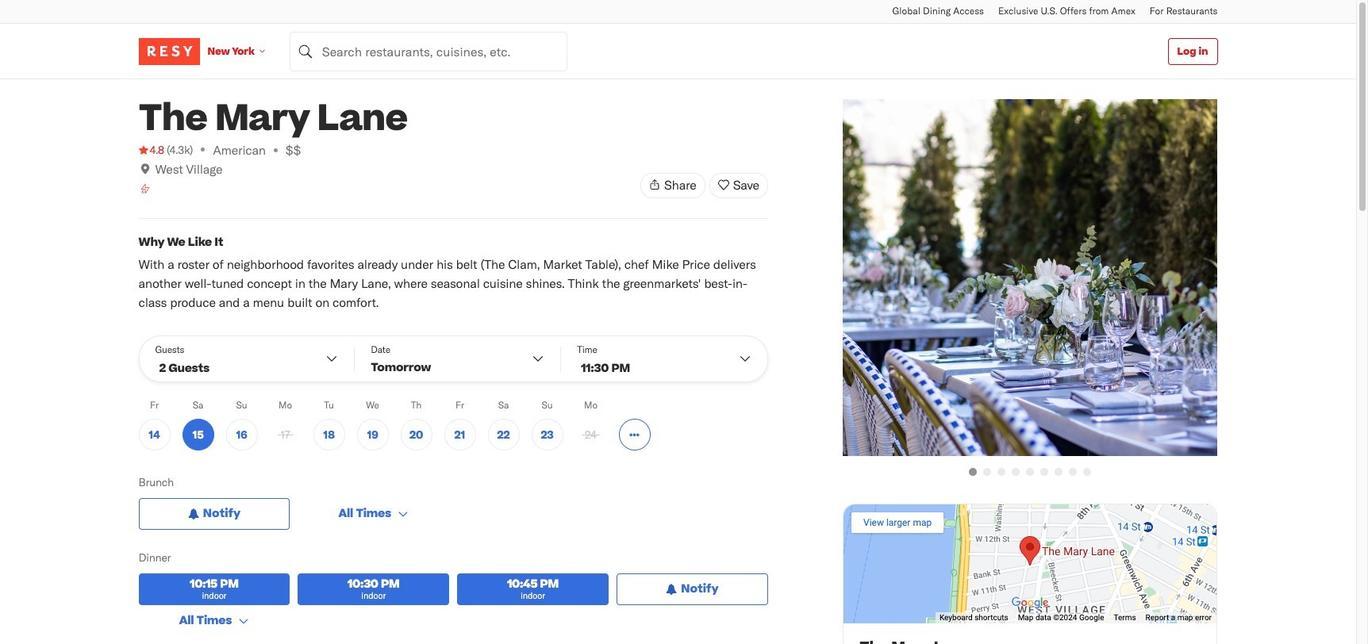 Task type: vqa. For each thing, say whether or not it's contained in the screenshot.
4.9 out of 5 stars Icon
no



Task type: locate. For each thing, give the bounding box(es) containing it.
None field
[[290, 31, 567, 71]]

Search restaurants, cuisines, etc. text field
[[290, 31, 567, 71]]



Task type: describe. For each thing, give the bounding box(es) containing it.
4.8 out of 5 stars image
[[139, 142, 164, 158]]



